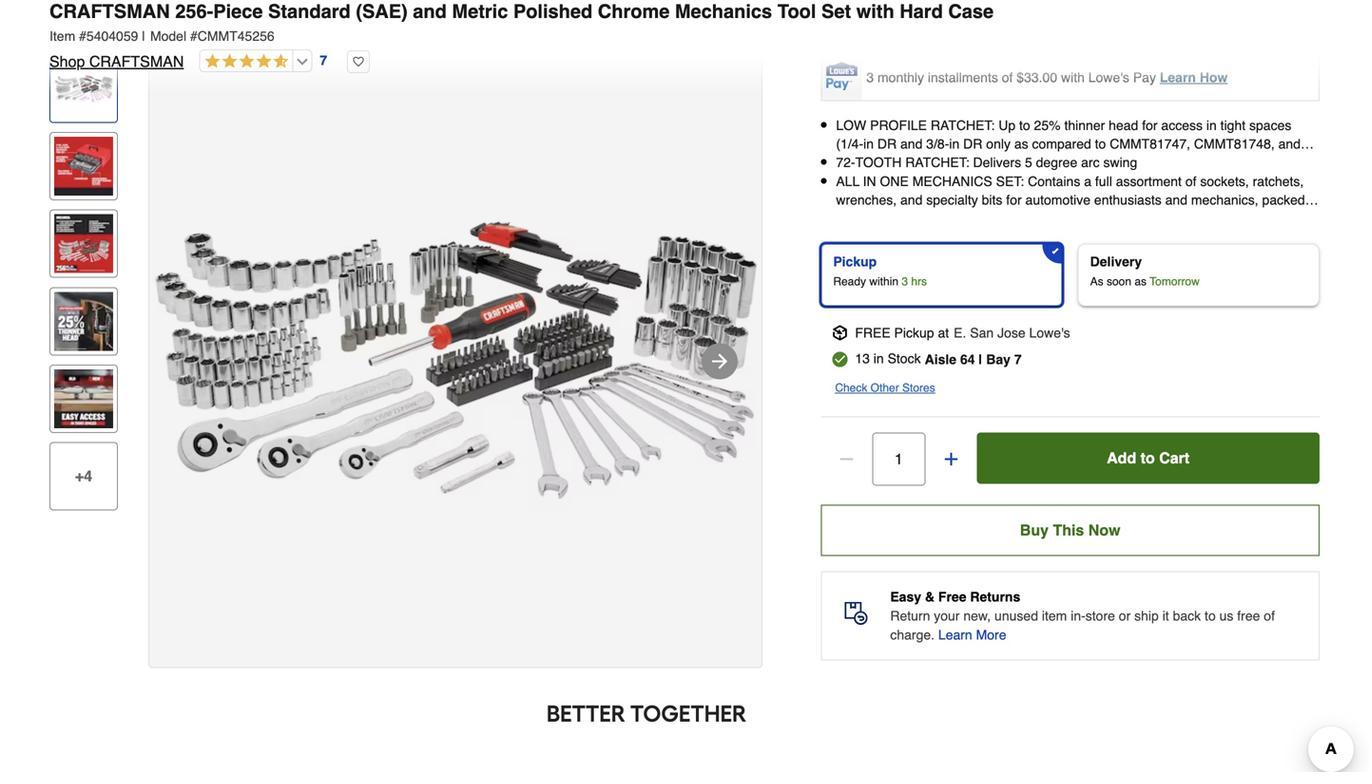 Task type: locate. For each thing, give the bounding box(es) containing it.
with right the set
[[856, 0, 894, 22]]

craftsman  #cmmt45256 image
[[149, 56, 762, 668]]

delivers
[[973, 155, 1021, 170]]

1 horizontal spatial of
[[1185, 174, 1196, 189]]

0 horizontal spatial for
[[1006, 192, 1022, 208]]

lowe's for with
[[1088, 70, 1129, 85]]

every
[[1219, 1, 1251, 16]]

1 horizontal spatial for
[[1142, 118, 1158, 133]]

0 vertical spatial ratchet:
[[931, 118, 995, 133]]

1 horizontal spatial with
[[1061, 70, 1085, 85]]

0 vertical spatial as
[[1014, 137, 1028, 152]]

arrow right image
[[708, 350, 731, 373]]

| right '64'
[[979, 352, 982, 367]]

0 horizontal spatial lowe's
[[1029, 326, 1070, 341]]

new,
[[963, 609, 991, 624]]

0 vertical spatial a
[[1084, 174, 1091, 189]]

check other stores button
[[835, 379, 935, 398]]

with right $33.00 on the right top of page
[[1061, 70, 1085, 85]]

easy & free returns return your new, unused item in-store or ship it back to us free of charge.
[[890, 590, 1275, 643]]

as right the soon
[[1135, 275, 1147, 289]]

for up cmmt81747,
[[1142, 118, 1158, 133]]

learn right pay on the right top of the page
[[1160, 70, 1196, 85]]

a left 'durable'
[[836, 211, 843, 226]]

3 monthly installments of $33.00 with lowe's pay learn how
[[866, 70, 1228, 85]]

tight
[[1220, 118, 1246, 133]]

and
[[413, 0, 447, 22], [900, 137, 923, 152], [1278, 137, 1301, 152], [900, 192, 923, 208], [1165, 192, 1187, 208]]

ratchet: up 3/8-
[[931, 118, 995, 133]]

+4
[[75, 468, 92, 485]]

in
[[1206, 118, 1217, 133], [863, 137, 874, 152], [949, 137, 960, 152], [1309, 192, 1319, 208], [873, 351, 884, 366]]

item
[[49, 29, 75, 44]]

in right packed
[[1309, 192, 1319, 208]]

compared
[[1032, 137, 1091, 152]]

$33.00
[[1017, 70, 1057, 85]]

add to cart
[[1107, 450, 1190, 467]]

free
[[938, 590, 966, 605]]

in up cmmt81749)
[[863, 137, 874, 152]]

craftsman  #cmmt45256 - thumbnail image
[[54, 59, 113, 118]]

option group
[[813, 236, 1327, 314]]

0 vertical spatial with
[[856, 0, 894, 22]]

a
[[1084, 174, 1091, 189], [836, 211, 843, 226]]

craftsman  #cmmt45256 - thumbnail5 image
[[54, 370, 113, 429]]

spaces
[[1249, 118, 1291, 133]]

model
[[150, 29, 186, 44]]

1 vertical spatial a
[[836, 211, 843, 226]]

in left tight
[[1206, 118, 1217, 133]]

pickup up ready
[[833, 254, 877, 269]]

cmmt81748,
[[1194, 137, 1275, 152]]

of left $33.00 on the right top of page
[[1002, 70, 1013, 85]]

learn how link
[[1160, 70, 1228, 85]]

as up 5
[[1014, 137, 1028, 152]]

and right (sae)
[[413, 0, 447, 22]]

ratchet: inside 72-tooth ratchet: delivers 5 degree arc swing all in one mechanics set: contains a full assortment of sockets, ratchets, wrenches, and specialty bits for automotive enthusiasts and mechanics, packed in a durable 2-drawer box
[[905, 155, 969, 170]]

0 vertical spatial for
[[1142, 118, 1158, 133]]

within
[[869, 275, 898, 289]]

lowe's right jose
[[1029, 326, 1070, 341]]

1 horizontal spatial as
[[1135, 275, 1147, 289]]

0 horizontal spatial 3
[[866, 70, 874, 85]]

a left full
[[1084, 174, 1091, 189]]

low
[[836, 118, 866, 133]]

full
[[1095, 174, 1112, 189]]

0 horizontal spatial as
[[1014, 137, 1028, 152]]

7 left heart outline image
[[320, 53, 327, 68]]

cart
[[1159, 450, 1190, 467]]

of right free
[[1264, 609, 1275, 624]]

1 vertical spatial 7
[[1014, 352, 1022, 367]]

enthusiasts
[[1094, 192, 1161, 208]]

0 vertical spatial 7
[[320, 53, 327, 68]]

to right add
[[1141, 450, 1155, 467]]

0 horizontal spatial pickup
[[833, 254, 877, 269]]

1 horizontal spatial |
[[979, 352, 982, 367]]

Stepper number input field with increment and decrement buttons number field
[[872, 433, 925, 486]]

1 horizontal spatial pickup
[[894, 326, 934, 341]]

to inside button
[[1141, 450, 1155, 467]]

7 right the bay
[[1014, 352, 1022, 367]]

for down the set:
[[1006, 192, 1022, 208]]

0 horizontal spatial with
[[856, 0, 894, 22]]

your
[[934, 609, 960, 624]]

0 vertical spatial craftsman
[[49, 0, 170, 22]]

to left 'us'
[[1205, 609, 1216, 624]]

drawer
[[907, 211, 948, 226]]

13 in stock aisle 64 | bay 7
[[855, 351, 1022, 367]]

0 horizontal spatial learn
[[938, 628, 972, 643]]

tool
[[777, 0, 816, 22]]

1 vertical spatial ratchet:
[[905, 155, 969, 170]]

us
[[1219, 609, 1233, 624]]

plus image
[[942, 450, 961, 469]]

learn down your
[[938, 628, 972, 643]]

| inside 13 in stock aisle 64 | bay 7
[[979, 352, 982, 367]]

0 horizontal spatial |
[[142, 29, 145, 44]]

box
[[951, 211, 973, 226]]

dr left only
[[963, 137, 982, 152]]

0 vertical spatial pickup
[[833, 254, 877, 269]]

of left sockets,
[[1185, 174, 1196, 189]]

one
[[880, 174, 909, 189]]

$94.05
[[866, 1, 907, 16]]

1 vertical spatial pickup
[[894, 326, 934, 341]]

profile
[[870, 118, 927, 133]]

in right 13
[[873, 351, 884, 366]]

0 vertical spatial |
[[142, 29, 145, 44]]

3 left the "hrs"
[[902, 275, 908, 289]]

more
[[976, 628, 1006, 643]]

1 vertical spatial with
[[1061, 70, 1085, 85]]

to right up
[[1019, 118, 1030, 133]]

2 vertical spatial of
[[1264, 609, 1275, 624]]

and down spaces
[[1278, 137, 1301, 152]]

7 inside 13 in stock aisle 64 | bay 7
[[1014, 352, 1022, 367]]

pickup up 'stock'
[[894, 326, 934, 341]]

craftsman down 5404059
[[89, 53, 184, 70]]

only
[[986, 137, 1011, 152]]

0 vertical spatial learn
[[1160, 70, 1196, 85]]

lowe's
[[1088, 70, 1129, 85], [1029, 326, 1070, 341]]

3
[[866, 70, 874, 85], [902, 275, 908, 289]]

option group containing pickup
[[813, 236, 1327, 314]]

1 vertical spatial |
[[979, 352, 982, 367]]

1 # from the left
[[79, 29, 86, 44]]

1 vertical spatial 3
[[902, 275, 908, 289]]

aisle
[[925, 352, 956, 367]]

dr up tooth
[[877, 137, 897, 152]]

buy this now
[[1020, 522, 1120, 539]]

minus image
[[837, 450, 856, 469]]

ratchet: for delivers
[[905, 155, 969, 170]]

1 vertical spatial for
[[1006, 192, 1022, 208]]

installments
[[928, 70, 998, 85]]

return
[[890, 609, 930, 624]]

with inside craftsman 256-piece standard (sae) and metric polished chrome mechanics tool set with hard case item # 5404059 | model # cmmt45256
[[856, 0, 894, 22]]

craftsman up 5404059
[[49, 0, 170, 22]]

together
[[630, 701, 746, 728]]

1 vertical spatial lowe's
[[1029, 326, 1070, 341]]

jose
[[997, 326, 1025, 341]]

shop craftsman
[[49, 53, 184, 70]]

2 dr from the left
[[963, 137, 982, 152]]

1 vertical spatial as
[[1135, 275, 1147, 289]]

lowes pay logo image
[[823, 62, 861, 90]]

0 horizontal spatial #
[[79, 29, 86, 44]]

ratchet: down 3/8-
[[905, 155, 969, 170]]

and down assortment
[[1165, 192, 1187, 208]]

2 # from the left
[[190, 29, 198, 44]]

pickup image
[[832, 326, 847, 341]]

1 horizontal spatial #
[[190, 29, 198, 44]]

| left the model
[[142, 29, 145, 44]]

all
[[836, 174, 859, 189]]

1 horizontal spatial dr
[[963, 137, 982, 152]]

automotive
[[1025, 192, 1090, 208]]

1 horizontal spatial lowe's
[[1088, 70, 1129, 85]]

1 horizontal spatial a
[[1084, 174, 1091, 189]]

| inside craftsman 256-piece standard (sae) and metric polished chrome mechanics tool set with hard case item # 5404059 | model # cmmt45256
[[142, 29, 145, 44]]

# down 256-
[[190, 29, 198, 44]]

delivery
[[1090, 254, 1142, 269]]

# right item
[[79, 29, 86, 44]]

|
[[142, 29, 145, 44], [979, 352, 982, 367]]

0 horizontal spatial of
[[1002, 70, 1013, 85]]

1 vertical spatial of
[[1185, 174, 1196, 189]]

hrs
[[911, 275, 927, 289]]

0 horizontal spatial dr
[[877, 137, 897, 152]]

how
[[1200, 70, 1228, 85]]

as
[[1014, 137, 1028, 152], [1135, 275, 1147, 289]]

2 horizontal spatial of
[[1264, 609, 1275, 624]]

stores
[[902, 382, 935, 395]]

purchases
[[1153, 1, 1215, 16]]

1 horizontal spatial 3
[[902, 275, 908, 289]]

3 right lowes pay logo at top
[[866, 70, 874, 85]]

72-tooth ratchet: delivers 5 degree arc swing all in one mechanics set: contains a full assortment of sockets, ratchets, wrenches, and specialty bits for automotive enthusiasts and mechanics, packed in a durable 2-drawer box
[[836, 155, 1319, 226]]

lowe's left pay on the right top of the page
[[1088, 70, 1129, 85]]

other
[[871, 382, 899, 395]]

shop
[[49, 53, 85, 70]]

of inside 72-tooth ratchet: delivers 5 degree arc swing all in one mechanics set: contains a full assortment of sockets, ratchets, wrenches, and specialty bits for automotive enthusiasts and mechanics, packed in a durable 2-drawer box
[[1185, 174, 1196, 189]]

store
[[1085, 609, 1115, 624]]

choose
[[971, 1, 1014, 16]]

ratchet: inside low profile ratchet: up to 25% thinner head for access in tight spaces (1/4-in dr and 3/8-in dr only as compared to cmmt81747, cmmt81748, and cmmt81749)
[[931, 118, 995, 133]]

with
[[856, 0, 894, 22], [1061, 70, 1085, 85]]

in inside 13 in stock aisle 64 | bay 7
[[873, 351, 884, 366]]

5%
[[1018, 1, 1037, 16]]

1 horizontal spatial 7
[[1014, 352, 1022, 367]]

for
[[1142, 118, 1158, 133], [1006, 192, 1022, 208]]

savings
[[1041, 1, 1086, 16]]

0 vertical spatial lowe's
[[1088, 70, 1129, 85]]



Task type: describe. For each thing, give the bounding box(es) containing it.
easy
[[890, 590, 921, 605]]

for inside 72-tooth ratchet: delivers 5 degree arc swing all in one mechanics set: contains a full assortment of sockets, ratchets, wrenches, and specialty bits for automotive enthusiasts and mechanics, packed in a durable 2-drawer box
[[1006, 192, 1022, 208]]

in
[[863, 174, 876, 189]]

durable
[[847, 211, 891, 226]]

sockets,
[[1200, 174, 1249, 189]]

buy
[[1020, 522, 1049, 539]]

1 vertical spatial learn
[[938, 628, 972, 643]]

when
[[911, 1, 943, 16]]

ready
[[833, 275, 866, 289]]

wrenches,
[[836, 192, 897, 208]]

as inside low profile ratchet: up to 25% thinner head for access in tight spaces (1/4-in dr and 3/8-in dr only as compared to cmmt81747, cmmt81748, and cmmt81749)
[[1014, 137, 1028, 152]]

&
[[925, 590, 935, 605]]

better
[[547, 701, 625, 728]]

chrome
[[598, 0, 670, 22]]

25%
[[1034, 118, 1061, 133]]

standard
[[268, 0, 351, 22]]

craftsman 256-piece standard (sae) and metric polished chrome mechanics tool set with hard case item # 5404059 | model # cmmt45256
[[49, 0, 994, 44]]

as inside the delivery as soon as tomorrow
[[1135, 275, 1147, 289]]

returns
[[970, 590, 1020, 605]]

bits
[[982, 192, 1002, 208]]

head
[[1109, 118, 1138, 133]]

buy this now button
[[821, 505, 1320, 557]]

swing
[[1103, 155, 1137, 170]]

contains
[[1028, 174, 1080, 189]]

craftsman  #cmmt45256 - thumbnail4 image
[[54, 292, 113, 351]]

cmmt45256
[[198, 29, 274, 44]]

craftsman  #cmmt45256 - thumbnail3 image
[[54, 215, 113, 273]]

72-
[[836, 155, 855, 170]]

ship
[[1134, 609, 1159, 624]]

of inside easy & free returns return your new, unused item in-store or ship it back to us free of charge.
[[1264, 609, 1275, 624]]

tomorrow
[[1150, 275, 1200, 289]]

free pickup at e. san jose lowe's
[[855, 326, 1070, 341]]

0 vertical spatial 3
[[866, 70, 874, 85]]

and down profile
[[900, 137, 923, 152]]

pickup ready within 3 hrs
[[833, 254, 927, 289]]

you
[[946, 1, 968, 16]]

item number 5 4 0 4 0 5 9 and model number c m m t 4 5 2 5 6 element
[[49, 27, 1320, 46]]

cmmt81749)
[[836, 155, 917, 170]]

piece
[[213, 0, 263, 22]]

mechanics,
[[1191, 192, 1258, 208]]

in up mechanics
[[949, 137, 960, 152]]

delivery as soon as tomorrow
[[1090, 254, 1200, 289]]

in inside 72-tooth ratchet: delivers 5 degree arc swing all in one mechanics set: contains a full assortment of sockets, ratchets, wrenches, and specialty bits for automotive enthusiasts and mechanics, packed in a durable 2-drawer box
[[1309, 192, 1319, 208]]

1 horizontal spatial learn
[[1160, 70, 1196, 85]]

as
[[1090, 275, 1103, 289]]

free
[[855, 326, 890, 341]]

low profile ratchet: up to 25% thinner head for access in tight spaces (1/4-in dr and 3/8-in dr only as compared to cmmt81747, cmmt81748, and cmmt81749)
[[836, 118, 1301, 170]]

ratchet: for up
[[931, 118, 995, 133]]

tooth
[[855, 155, 902, 170]]

unused
[[994, 609, 1038, 624]]

pickup inside pickup ready within 3 hrs
[[833, 254, 877, 269]]

learn more link
[[938, 626, 1006, 645]]

at
[[938, 326, 949, 341]]

packed
[[1262, 192, 1305, 208]]

64
[[960, 352, 975, 367]]

ratchets,
[[1253, 174, 1304, 189]]

check
[[835, 382, 867, 395]]

access
[[1161, 118, 1203, 133]]

5
[[1025, 155, 1032, 170]]

check circle filled image
[[832, 352, 847, 367]]

(1/4-
[[836, 137, 863, 152]]

hard
[[900, 0, 943, 22]]

better together heading
[[49, 699, 1244, 730]]

polished
[[513, 0, 592, 22]]

1 dr from the left
[[877, 137, 897, 152]]

for inside low profile ratchet: up to 25% thinner head for access in tight spaces (1/4-in dr and 3/8-in dr only as compared to cmmt81747, cmmt81748, and cmmt81749)
[[1142, 118, 1158, 133]]

heart outline image
[[347, 50, 370, 73]]

specialty
[[926, 192, 978, 208]]

eligible
[[1108, 1, 1150, 16]]

lowe's for jose
[[1029, 326, 1070, 341]]

degree
[[1036, 155, 1077, 170]]

add to cart button
[[977, 433, 1320, 484]]

up
[[998, 118, 1015, 133]]

thinner
[[1064, 118, 1105, 133]]

to inside easy & free returns return your new, unused item in-store or ship it back to us free of charge.
[[1205, 609, 1216, 624]]

1 vertical spatial craftsman
[[89, 53, 184, 70]]

0 horizontal spatial 7
[[320, 53, 327, 68]]

and inside craftsman 256-piece standard (sae) and metric polished chrome mechanics tool set with hard case item # 5404059 | model # cmmt45256
[[413, 0, 447, 22]]

0 horizontal spatial a
[[836, 211, 843, 226]]

back
[[1173, 609, 1201, 624]]

learn more
[[938, 628, 1006, 643]]

soon
[[1107, 275, 1131, 289]]

this
[[1053, 522, 1084, 539]]

metric
[[452, 0, 508, 22]]

4.6 stars image
[[200, 53, 288, 71]]

set
[[821, 0, 851, 22]]

$94.05 when you choose 5% savings on eligible purchases every day.
[[866, 1, 1279, 16]]

free
[[1237, 609, 1260, 624]]

13
[[855, 351, 870, 366]]

charge.
[[890, 628, 935, 643]]

craftsman  #cmmt45256 - thumbnail2 image
[[54, 137, 113, 196]]

and up 2-
[[900, 192, 923, 208]]

it
[[1162, 609, 1169, 624]]

assortment
[[1116, 174, 1182, 189]]

craftsman inside craftsman 256-piece standard (sae) and metric polished chrome mechanics tool set with hard case item # 5404059 | model # cmmt45256
[[49, 0, 170, 22]]

(sae)
[[356, 0, 408, 22]]

3 inside pickup ready within 3 hrs
[[902, 275, 908, 289]]

0 vertical spatial of
[[1002, 70, 1013, 85]]

monthly
[[877, 70, 924, 85]]

add
[[1107, 450, 1136, 467]]

to up arc
[[1095, 137, 1106, 152]]

mechanics
[[675, 0, 772, 22]]

case
[[948, 0, 994, 22]]



Task type: vqa. For each thing, say whether or not it's contained in the screenshot.
This
yes



